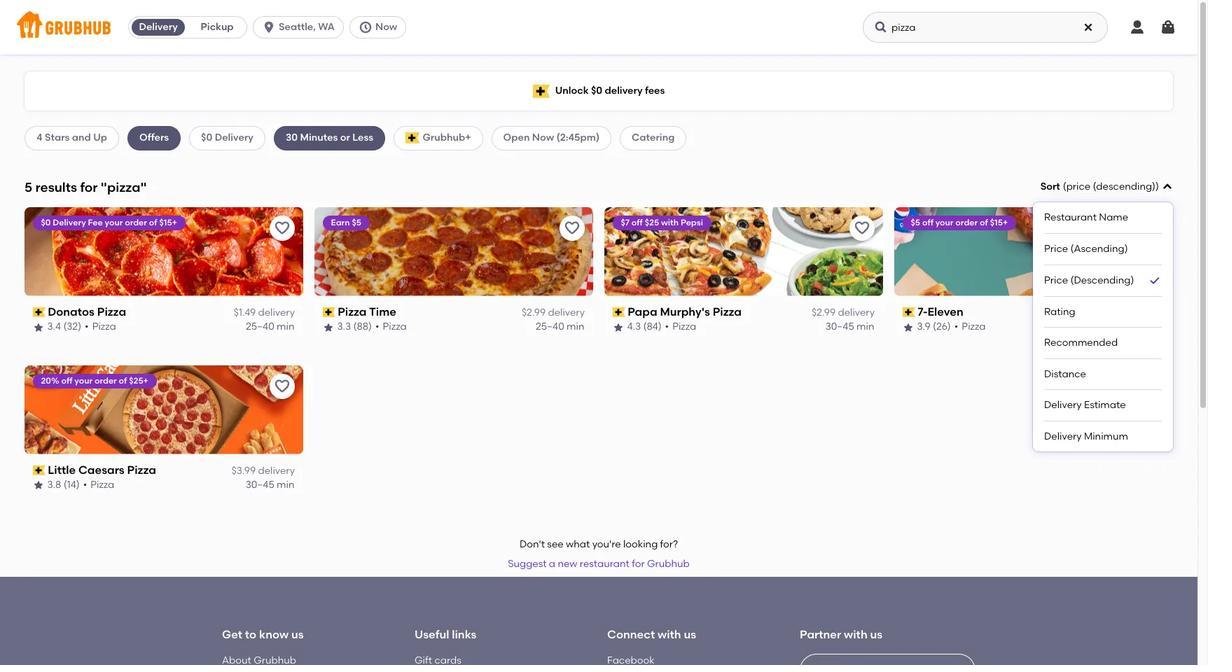 Task type: locate. For each thing, give the bounding box(es) containing it.
list box inside 5 results for "pizza" main content
[[1044, 203, 1162, 452]]

1 horizontal spatial off
[[632, 218, 643, 227]]

list box
[[1044, 203, 1162, 452]]

1 vertical spatial price
[[1044, 274, 1068, 286]]

with for partner
[[844, 628, 868, 642]]

little caesars pizza logo image
[[25, 365, 303, 454]]

0 horizontal spatial 25–40
[[246, 321, 275, 333]]

0 horizontal spatial $0
[[41, 218, 51, 227]]

2 horizontal spatial subscription pass image
[[903, 308, 915, 317]]

1 vertical spatial grubhub plus flag logo image
[[406, 133, 420, 144]]

min down '$1.49 delivery'
[[277, 321, 295, 333]]

3.3
[[338, 321, 351, 333]]

murphy's
[[660, 305, 710, 319]]

2 $2.99 delivery from the left
[[812, 307, 875, 319]]

suggest
[[508, 558, 547, 570]]

• pizza down papa murphy's pizza
[[665, 321, 697, 333]]

don't
[[520, 539, 545, 550]]

time
[[369, 305, 397, 319]]

30–45
[[826, 321, 855, 333], [1116, 321, 1145, 333], [246, 479, 275, 491]]

save this restaurant image for $3.99 delivery
[[274, 378, 291, 395]]

delivery for papa murphy's pizza
[[838, 307, 875, 319]]

now
[[375, 21, 397, 33], [532, 132, 554, 144]]

0 horizontal spatial 30–45
[[246, 479, 275, 491]]

subscription pass image left little
[[33, 466, 45, 476]]

pizza
[[98, 305, 126, 319], [338, 305, 367, 319], [713, 305, 742, 319], [93, 321, 116, 333], [383, 321, 407, 333], [673, 321, 697, 333], [962, 321, 986, 333], [127, 463, 156, 477], [91, 479, 115, 491]]

1 horizontal spatial $5
[[911, 218, 921, 227]]

0 horizontal spatial $2.99 delivery
[[522, 307, 585, 319]]

price
[[1044, 243, 1068, 255], [1044, 274, 1068, 286]]

suggest a new restaurant for grubhub button
[[502, 552, 696, 577]]

your
[[105, 218, 123, 227], [936, 218, 954, 227], [75, 376, 93, 386]]

3.8
[[48, 479, 62, 491]]

5 results for "pizza" main content
[[0, 55, 1198, 665]]

1 25–40 from the left
[[246, 321, 275, 333]]

you're
[[592, 539, 621, 550]]

and
[[72, 132, 91, 144]]

min
[[277, 321, 295, 333], [567, 321, 585, 333], [857, 321, 875, 333], [1147, 321, 1165, 333], [277, 479, 295, 491]]

4.3 (84)
[[628, 321, 662, 333]]

1 $2.99 delivery from the left
[[522, 307, 585, 319]]

"pizza"
[[101, 179, 147, 195]]

pizza right (26)
[[962, 321, 986, 333]]

2 horizontal spatial off
[[923, 218, 934, 227]]

(descending)
[[1093, 181, 1156, 193]]

1 horizontal spatial 30–45 min
[[826, 321, 875, 333]]

save this restaurant image
[[564, 220, 581, 237], [1144, 220, 1161, 237], [274, 378, 291, 395]]

grubhub
[[647, 558, 690, 570]]

subscription pass image for little caesars pizza
[[33, 466, 45, 476]]

links
[[452, 628, 477, 642]]

delivery left fee
[[53, 218, 86, 227]]

0 horizontal spatial svg image
[[262, 20, 276, 34]]

• right (14) at the left bottom of the page
[[83, 479, 87, 491]]

subscription pass image
[[613, 308, 625, 317], [33, 466, 45, 476]]

save this restaurant image for donatos pizza
[[274, 220, 291, 237]]

$3.99 delivery
[[232, 465, 295, 477]]

$0 right unlock
[[591, 85, 602, 97]]

2 $5 from the left
[[911, 218, 921, 227]]

star icon image for little caesars pizza
[[33, 480, 44, 491]]

0 vertical spatial subscription pass image
[[613, 308, 625, 317]]

1 horizontal spatial subscription pass image
[[323, 308, 335, 317]]

1 horizontal spatial $2.99
[[812, 307, 836, 319]]

30–45 min for 7-eleven
[[1116, 321, 1165, 333]]

delivery for delivery
[[139, 21, 178, 33]]

grubhub plus flag logo image left grubhub+ at the top left
[[406, 133, 420, 144]]

1 horizontal spatial for
[[632, 558, 645, 570]]

1 $5 from the left
[[352, 218, 362, 227]]

(descending)
[[1071, 274, 1134, 286]]

1 horizontal spatial grubhub plus flag logo image
[[533, 84, 550, 98]]

grubhub plus flag logo image for grubhub+
[[406, 133, 420, 144]]

order for $3.99 delivery
[[95, 376, 117, 386]]

your for 7-eleven
[[936, 218, 954, 227]]

$25
[[645, 218, 660, 227]]

1 vertical spatial now
[[532, 132, 554, 144]]

your for $3.99 delivery
[[75, 376, 93, 386]]

• pizza down time
[[376, 321, 407, 333]]

0 horizontal spatial $2.99
[[522, 307, 546, 319]]

connect with us
[[607, 628, 696, 642]]

little caesars pizza
[[48, 463, 156, 477]]

delivery for delivery minimum
[[1044, 431, 1082, 443]]

25–40 min for donatos pizza
[[246, 321, 295, 333]]

1 price from the top
[[1044, 243, 1068, 255]]

2 vertical spatial $0
[[41, 218, 51, 227]]

delivery down distance
[[1044, 399, 1082, 411]]

1 save this restaurant image from the left
[[274, 220, 291, 237]]

1 horizontal spatial $0
[[201, 132, 212, 144]]

1 us from the left
[[291, 628, 304, 642]]

now inside button
[[375, 21, 397, 33]]

delivery
[[605, 85, 643, 97], [258, 307, 295, 319], [548, 307, 585, 319], [838, 307, 875, 319], [258, 465, 295, 477]]

svg image left seattle,
[[262, 20, 276, 34]]

subscription pass image left 7-
[[903, 308, 915, 317]]

pizza right murphy's
[[713, 305, 742, 319]]

1 horizontal spatial 30–45
[[826, 321, 855, 333]]

$3.99
[[232, 465, 256, 477]]

0 horizontal spatial your
[[75, 376, 93, 386]]

off
[[632, 218, 643, 227], [923, 218, 934, 227], [62, 376, 73, 386]]

1 horizontal spatial subscription pass image
[[613, 308, 625, 317]]

1 25–40 min from the left
[[246, 321, 295, 333]]

25–40 min for pizza time
[[536, 321, 585, 333]]

None field
[[1033, 180, 1173, 452]]

1 horizontal spatial svg image
[[359, 20, 373, 34]]

• pizza down caesars on the left bottom of the page
[[83, 479, 115, 491]]

off for $3.99
[[62, 376, 73, 386]]

save this restaurant button for pizza time
[[560, 216, 585, 241]]

0 horizontal spatial save this restaurant image
[[274, 220, 291, 237]]

off for 7-
[[923, 218, 934, 227]]

2 horizontal spatial save this restaurant image
[[1144, 220, 1161, 237]]

grubhub plus flag logo image left unlock
[[533, 84, 550, 98]]

25–40
[[246, 321, 275, 333], [536, 321, 565, 333]]

3 us from the left
[[870, 628, 883, 642]]

1 horizontal spatial $15+
[[990, 218, 1008, 227]]

(26)
[[933, 321, 951, 333]]

7-eleven logo image
[[894, 207, 1173, 296]]

min left 4.3
[[567, 321, 585, 333]]

1 horizontal spatial $2.99 delivery
[[812, 307, 875, 319]]

0 horizontal spatial of
[[119, 376, 127, 386]]

min for little caesars pizza
[[277, 479, 295, 491]]

looking
[[623, 539, 658, 550]]

$0 right offers at top
[[201, 132, 212, 144]]

eleven
[[928, 305, 964, 319]]

1 horizontal spatial now
[[532, 132, 554, 144]]

$0 down results
[[41, 218, 51, 227]]

useful
[[415, 628, 449, 642]]

subscription pass image inside 7-eleven link
[[903, 308, 915, 317]]

0 horizontal spatial subscription pass image
[[33, 308, 45, 317]]

• right (32)
[[85, 321, 89, 333]]

with for connect
[[658, 628, 681, 642]]

restaurant name
[[1044, 212, 1128, 224]]

of for 7-eleven
[[980, 218, 988, 227]]

•
[[85, 321, 89, 333], [376, 321, 380, 333], [665, 321, 669, 333], [955, 321, 959, 333], [83, 479, 87, 491]]

• pizza
[[85, 321, 116, 333], [376, 321, 407, 333], [665, 321, 697, 333], [955, 321, 986, 333], [83, 479, 115, 491]]

2 us from the left
[[684, 628, 696, 642]]

delivery for delivery estimate
[[1044, 399, 1082, 411]]

• right (84) on the right of the page
[[665, 321, 669, 333]]

star icon image left 3.4
[[33, 322, 44, 333]]

price up rating
[[1044, 274, 1068, 286]]

• for papa murphy's pizza
[[665, 321, 669, 333]]

0 vertical spatial $0
[[591, 85, 602, 97]]

• pizza for donatos pizza
[[85, 321, 116, 333]]

1 $15+ from the left
[[160, 218, 177, 227]]

star icon image left 3.8
[[33, 480, 44, 491]]

1 horizontal spatial 25–40
[[536, 321, 565, 333]]

svg image inside now button
[[359, 20, 373, 34]]

delivery
[[139, 21, 178, 33], [215, 132, 254, 144], [53, 218, 86, 227], [1044, 399, 1082, 411], [1044, 431, 1082, 443]]

2 horizontal spatial us
[[870, 628, 883, 642]]

us right partner
[[870, 628, 883, 642]]

svg image right )
[[1162, 182, 1173, 193]]

us right know at left
[[291, 628, 304, 642]]

3 subscription pass image from the left
[[903, 308, 915, 317]]

minutes
[[300, 132, 338, 144]]

svg image
[[1129, 19, 1146, 36], [1160, 19, 1177, 36], [874, 20, 888, 34], [1083, 22, 1094, 33]]

0 vertical spatial price
[[1044, 243, 1068, 255]]

svg image inside seattle, wa button
[[262, 20, 276, 34]]

• right (88)
[[376, 321, 380, 333]]

save this restaurant image
[[274, 220, 291, 237], [854, 220, 871, 237]]

• right (26)
[[955, 321, 959, 333]]

with right partner
[[844, 628, 868, 642]]

2 $2.99 from the left
[[812, 307, 836, 319]]

1 vertical spatial $0
[[201, 132, 212, 144]]

list box containing restaurant name
[[1044, 203, 1162, 452]]

0 horizontal spatial us
[[291, 628, 304, 642]]

$2.99 for pizza time
[[522, 307, 546, 319]]

papa
[[628, 305, 658, 319]]

save this restaurant image for 7-eleven
[[1144, 220, 1161, 237]]

0 horizontal spatial $15+
[[160, 218, 177, 227]]

svg image for now
[[359, 20, 373, 34]]

delivery down delivery estimate
[[1044, 431, 1082, 443]]

main navigation navigation
[[0, 0, 1198, 55]]

1 horizontal spatial save this restaurant image
[[854, 220, 871, 237]]

1 $2.99 from the left
[[522, 307, 546, 319]]

0 horizontal spatial order
[[95, 376, 117, 386]]

less
[[353, 132, 373, 144]]

2 horizontal spatial 30–45 min
[[1116, 321, 1165, 333]]

star icon image for donatos pizza
[[33, 322, 44, 333]]

0 vertical spatial now
[[375, 21, 397, 33]]

now right wa
[[375, 21, 397, 33]]

price down restaurant on the right top of page
[[1044, 243, 1068, 255]]

grubhub plus flag logo image for unlock $0 delivery fees
[[533, 84, 550, 98]]

0 horizontal spatial now
[[375, 21, 397, 33]]

7-eleven
[[918, 305, 964, 319]]

min for pizza time
[[567, 321, 585, 333]]

$2.99 delivery for papa murphy's pizza
[[812, 307, 875, 319]]

stars
[[45, 132, 70, 144]]

(ascending)
[[1071, 243, 1128, 255]]

star icon image left 3.3
[[323, 322, 334, 333]]

subscription pass image left donatos
[[33, 308, 45, 317]]

papa murphy's pizza logo image
[[604, 207, 883, 296]]

grubhub plus flag logo image
[[533, 84, 550, 98], [406, 133, 420, 144]]

20% off your order of $25+
[[41, 376, 149, 386]]

1 vertical spatial for
[[632, 558, 645, 570]]

2 horizontal spatial your
[[936, 218, 954, 227]]

$0
[[591, 85, 602, 97], [201, 132, 212, 144], [41, 218, 51, 227]]

delivery for donatos pizza
[[258, 307, 295, 319]]

0 horizontal spatial grubhub plus flag logo image
[[406, 133, 420, 144]]

0 horizontal spatial 25–40 min
[[246, 321, 295, 333]]

subscription pass image
[[33, 308, 45, 317], [323, 308, 335, 317], [903, 308, 915, 317]]

none field containing sort
[[1033, 180, 1173, 452]]

2 horizontal spatial of
[[980, 218, 988, 227]]

• for donatos pizza
[[85, 321, 89, 333]]

2 $15+ from the left
[[990, 218, 1008, 227]]

25–40 min
[[246, 321, 295, 333], [536, 321, 585, 333]]

delivery left 'pickup'
[[139, 21, 178, 33]]

minimum
[[1084, 431, 1128, 443]]

0 horizontal spatial save this restaurant image
[[274, 378, 291, 395]]

partner
[[800, 628, 841, 642]]

$15+
[[160, 218, 177, 227], [990, 218, 1008, 227]]

1 subscription pass image from the left
[[33, 308, 45, 317]]

(
[[1063, 181, 1066, 193]]

for down looking
[[632, 558, 645, 570]]

0 horizontal spatial 30–45 min
[[246, 479, 295, 491]]

of
[[149, 218, 158, 227], [980, 218, 988, 227], [119, 376, 127, 386]]

2 subscription pass image from the left
[[323, 308, 335, 317]]

with
[[662, 218, 679, 227], [658, 628, 681, 642], [844, 628, 868, 642]]

$2.99 for papa murphy's pizza
[[812, 307, 836, 319]]

subscription pass image left "pizza time"
[[323, 308, 335, 317]]

min left 3.9
[[857, 321, 875, 333]]

subscription pass image for papa murphy's pizza
[[613, 308, 625, 317]]

now right open at top left
[[532, 132, 554, 144]]

• for pizza time
[[376, 321, 380, 333]]

subscription pass image left papa
[[613, 308, 625, 317]]

2 horizontal spatial order
[[956, 218, 978, 227]]

svg image
[[262, 20, 276, 34], [359, 20, 373, 34], [1162, 182, 1173, 193]]

pepsi
[[681, 218, 704, 227]]

for right results
[[80, 179, 98, 195]]

1 horizontal spatial us
[[684, 628, 696, 642]]

$5 off your order of $15+
[[911, 218, 1008, 227]]

subscription pass image for 7-eleven
[[903, 308, 915, 317]]

$2.99
[[522, 307, 546, 319], [812, 307, 836, 319]]

0 horizontal spatial for
[[80, 179, 98, 195]]

2 25–40 from the left
[[536, 321, 565, 333]]

0 horizontal spatial off
[[62, 376, 73, 386]]

useful links
[[415, 628, 477, 642]]

1 vertical spatial subscription pass image
[[33, 466, 45, 476]]

price inside price (descending) option
[[1044, 274, 1068, 286]]

• pizza down donatos pizza at the left of page
[[85, 321, 116, 333]]

us right connect on the right bottom
[[684, 628, 696, 642]]

delivery inside "button"
[[139, 21, 178, 33]]

30–45 for $2.99 delivery
[[826, 321, 855, 333]]

0 horizontal spatial subscription pass image
[[33, 466, 45, 476]]

2 price from the top
[[1044, 274, 1068, 286]]

min down $3.99 delivery at the left bottom of the page
[[277, 479, 295, 491]]

2 save this restaurant image from the left
[[854, 220, 871, 237]]

2 horizontal spatial 30–45
[[1116, 321, 1145, 333]]

2 horizontal spatial svg image
[[1162, 182, 1173, 193]]

1 horizontal spatial 25–40 min
[[536, 321, 585, 333]]

fee
[[88, 218, 103, 227]]

pizza time logo image
[[314, 207, 593, 296]]

none field inside 5 results for "pizza" main content
[[1033, 180, 1173, 452]]

1 horizontal spatial order
[[125, 218, 147, 227]]

svg image right wa
[[359, 20, 373, 34]]

what
[[566, 539, 590, 550]]

1 horizontal spatial save this restaurant image
[[564, 220, 581, 237]]

0 horizontal spatial $5
[[352, 218, 362, 227]]

pizza down little caesars pizza
[[91, 479, 115, 491]]

save this restaurant button
[[270, 216, 295, 241], [560, 216, 585, 241], [850, 216, 875, 241], [1140, 216, 1165, 241], [270, 374, 295, 399]]

0 vertical spatial grubhub plus flag logo image
[[533, 84, 550, 98]]

with right connect on the right bottom
[[658, 628, 681, 642]]

star icon image
[[33, 322, 44, 333], [323, 322, 334, 333], [613, 322, 624, 333], [903, 322, 914, 333], [33, 480, 44, 491]]

2 25–40 min from the left
[[536, 321, 585, 333]]

star icon image left 4.3
[[613, 322, 624, 333]]

us
[[291, 628, 304, 642], [684, 628, 696, 642], [870, 628, 883, 642]]



Task type: describe. For each thing, give the bounding box(es) containing it.
(14)
[[64, 479, 80, 491]]

connect
[[607, 628, 655, 642]]

25–40 for donatos pizza
[[246, 321, 275, 333]]

5 results for "pizza"
[[25, 179, 147, 195]]

pizza down donatos pizza at the left of page
[[93, 321, 116, 333]]

7-eleven link
[[903, 305, 1165, 320]]

7-
[[918, 305, 928, 319]]

star icon image for papa murphy's pizza
[[613, 322, 624, 333]]

sort ( price (descending) )
[[1041, 181, 1159, 193]]

3.9
[[918, 321, 931, 333]]

3.4 (32)
[[48, 321, 82, 333]]

off for $2.99
[[632, 218, 643, 227]]

seattle, wa button
[[253, 16, 349, 39]]

don't see what you're looking for?
[[520, 539, 678, 550]]

us for partner with us
[[870, 628, 883, 642]]

save this restaurant button for little caesars pizza
[[270, 374, 295, 399]]

(88)
[[354, 321, 372, 333]]

20%
[[41, 376, 60, 386]]

now button
[[349, 16, 412, 39]]

open now (2:45pm)
[[503, 132, 600, 144]]

delivery left 30
[[215, 132, 254, 144]]

30 minutes or less
[[286, 132, 373, 144]]

svg image for seattle, wa
[[262, 20, 276, 34]]

know
[[259, 628, 289, 642]]

order for 7-eleven
[[956, 218, 978, 227]]

• pizza for papa murphy's pizza
[[665, 321, 697, 333]]

save this restaurant button for donatos pizza
[[270, 216, 295, 241]]

to
[[245, 628, 256, 642]]

offers
[[139, 132, 169, 144]]

min down check icon
[[1147, 321, 1165, 333]]

$0 delivery fee your order of $15+
[[41, 218, 177, 227]]

pizza up 3.3 (88)
[[338, 305, 367, 319]]

grubhub+
[[423, 132, 471, 144]]

Search for food, convenience, alcohol... search field
[[863, 12, 1108, 43]]

pizza right donatos
[[98, 305, 126, 319]]

for inside suggest a new restaurant for grubhub button
[[632, 558, 645, 570]]

$0 for $0 delivery fee your order of $15+
[[41, 218, 51, 227]]

pizza right caesars on the left bottom of the page
[[127, 463, 156, 477]]

1 horizontal spatial your
[[105, 218, 123, 227]]

price for price (descending)
[[1044, 274, 1068, 286]]

unlock
[[555, 85, 589, 97]]

)
[[1156, 181, 1159, 193]]

delivery for pizza time
[[548, 307, 585, 319]]

results
[[35, 179, 77, 195]]

$1.49 delivery
[[234, 307, 295, 319]]

min for papa murphy's pizza
[[857, 321, 875, 333]]

save this restaurant button for papa murphy's pizza
[[850, 216, 875, 241]]

price (descending) option
[[1044, 265, 1162, 297]]

restaurant
[[1044, 212, 1097, 224]]

$7 off $25 with pepsi
[[621, 218, 704, 227]]

25–40 for pizza time
[[536, 321, 565, 333]]

seattle, wa
[[279, 21, 335, 33]]

earn
[[331, 218, 350, 227]]

partner with us
[[800, 628, 883, 642]]

subscription pass image for pizza time
[[323, 308, 335, 317]]

price for price (ascending)
[[1044, 243, 1068, 255]]

up
[[93, 132, 107, 144]]

star icon image for pizza time
[[323, 322, 334, 333]]

pizza down time
[[383, 321, 407, 333]]

donatos
[[48, 305, 95, 319]]

subscription pass image for donatos pizza
[[33, 308, 45, 317]]

price
[[1066, 181, 1091, 193]]

$0 delivery
[[201, 132, 254, 144]]

• pizza for little caesars pizza
[[83, 479, 115, 491]]

• pizza right (26)
[[955, 321, 986, 333]]

see
[[547, 539, 564, 550]]

get to know us
[[222, 628, 304, 642]]

fees
[[645, 85, 665, 97]]

• for little caesars pizza
[[83, 479, 87, 491]]

2 horizontal spatial $0
[[591, 85, 602, 97]]

4 stars and up
[[36, 132, 107, 144]]

earn $5
[[331, 218, 362, 227]]

for?
[[660, 539, 678, 550]]

save this restaurant image for $2.99 delivery
[[564, 220, 581, 237]]

wa
[[318, 21, 335, 33]]

3.3 (88)
[[338, 321, 372, 333]]

little
[[48, 463, 76, 477]]

donatos pizza
[[48, 305, 126, 319]]

save this restaurant image for papa murphy's pizza
[[854, 220, 871, 237]]

sort
[[1041, 181, 1060, 193]]

(2:45pm)
[[556, 132, 600, 144]]

30–45 min for $3.99 delivery
[[246, 479, 295, 491]]

1 horizontal spatial of
[[149, 218, 158, 227]]

min for donatos pizza
[[277, 321, 295, 333]]

seattle,
[[279, 21, 316, 33]]

or
[[340, 132, 350, 144]]

now inside 5 results for "pizza" main content
[[532, 132, 554, 144]]

pickup button
[[188, 16, 247, 39]]

pickup
[[201, 21, 234, 33]]

3.9 (26)
[[918, 321, 951, 333]]

check icon image
[[1148, 274, 1162, 288]]

restaurant
[[580, 558, 630, 570]]

$2.99 delivery for pizza time
[[522, 307, 585, 319]]

pizza time
[[338, 305, 397, 319]]

• pizza for pizza time
[[376, 321, 407, 333]]

30
[[286, 132, 298, 144]]

suggest a new restaurant for grubhub
[[508, 558, 690, 570]]

(84)
[[644, 321, 662, 333]]

a
[[549, 558, 555, 570]]

price (ascending)
[[1044, 243, 1128, 255]]

delivery button
[[129, 16, 188, 39]]

rating
[[1044, 306, 1076, 318]]

3.8 (14)
[[48, 479, 80, 491]]

new
[[558, 558, 577, 570]]

name
[[1099, 212, 1128, 224]]

5
[[25, 179, 32, 195]]

$7
[[621, 218, 630, 227]]

recommended
[[1044, 337, 1118, 349]]

30–45 for $3.99 delivery
[[246, 479, 275, 491]]

with right $25
[[662, 218, 679, 227]]

30–45 for 7-eleven
[[1116, 321, 1145, 333]]

donatos pizza logo image
[[25, 207, 303, 296]]

delivery minimum
[[1044, 431, 1128, 443]]

pizza down papa murphy's pizza
[[673, 321, 697, 333]]

star icon image left 3.9
[[903, 322, 914, 333]]

$25+
[[129, 376, 149, 386]]

3.4
[[48, 321, 61, 333]]

us for connect with us
[[684, 628, 696, 642]]

delivery for little caesars pizza
[[258, 465, 295, 477]]

of for $3.99 delivery
[[119, 376, 127, 386]]

$0 for $0 delivery
[[201, 132, 212, 144]]

30–45 min for $2.99 delivery
[[826, 321, 875, 333]]

get
[[222, 628, 242, 642]]

distance
[[1044, 368, 1086, 380]]

caesars
[[79, 463, 125, 477]]

0 vertical spatial for
[[80, 179, 98, 195]]

open
[[503, 132, 530, 144]]



Task type: vqa. For each thing, say whether or not it's contained in the screenshot.


